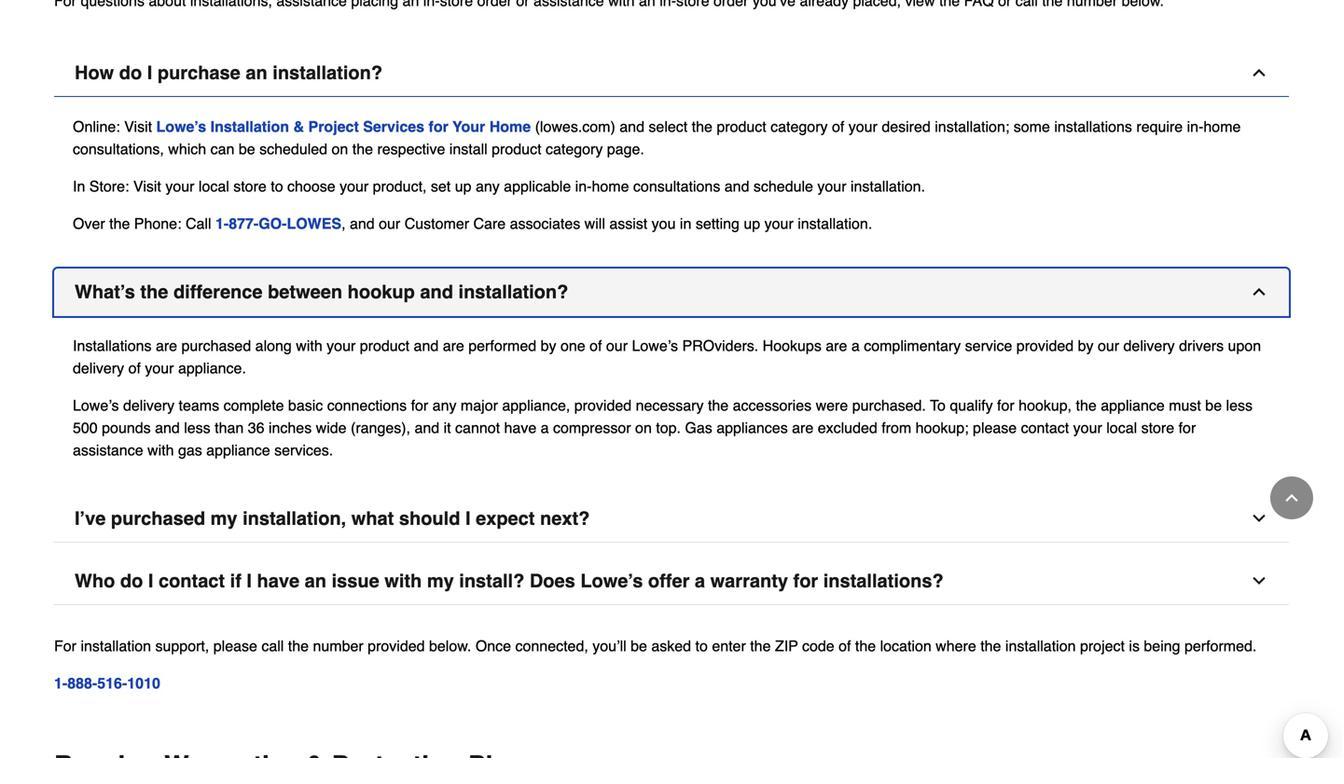 Task type: describe. For each thing, give the bounding box(es) containing it.
0 horizontal spatial in-
[[575, 178, 592, 195]]

and left it
[[415, 419, 440, 437]]

assistance
[[73, 442, 143, 459]]

of inside (lowes.com) and select the product category of your desired installation; some installations require in-home consultations, which can be scheduled on the respective install product category page.
[[832, 118, 845, 135]]

pounds
[[102, 419, 151, 437]]

hookup,
[[1019, 397, 1072, 414]]

do for how
[[119, 62, 142, 84]]

888-
[[67, 675, 97, 692]]

install?
[[459, 571, 525, 592]]

excluded
[[818, 419, 878, 437]]

installation;
[[935, 118, 1010, 135]]

(lowes.com)
[[535, 118, 616, 135]]

have inside lowe's delivery teams complete basic connections for any major appliance, provided necessary the accessories were purchased. to qualify for hookup, the appliance must be less 500 pounds and less than 36 inches wide (ranges), and it cannot have a compressor on top. gas appliances are excluded from hookup; please contact your local store for assistance with gas appliance services.
[[504, 419, 537, 437]]

1 vertical spatial home
[[592, 178, 629, 195]]

on inside (lowes.com) and select the product category of your desired installation; some installations require in-home consultations, which can be scheduled on the respective install product category page.
[[332, 140, 348, 158]]

of right one
[[590, 337, 602, 355]]

appliances
[[717, 419, 788, 437]]

i've purchased my installation, what should i expect next?
[[75, 508, 590, 530]]

project
[[1080, 638, 1125, 655]]

chevron up image inside scroll to top element
[[1283, 489, 1302, 508]]

purchased inside button
[[111, 508, 205, 530]]

the right over
[[109, 215, 130, 232]]

1 vertical spatial my
[[427, 571, 454, 592]]

0 horizontal spatial please
[[213, 638, 257, 655]]

who
[[75, 571, 115, 592]]

be inside (lowes.com) and select the product category of your desired installation; some installations require in-home consultations, which can be scheduled on the respective install product category page.
[[239, 140, 255, 158]]

what
[[352, 508, 394, 530]]

and up the gas at bottom left
[[155, 419, 180, 437]]

accessories
[[733, 397, 812, 414]]

difference
[[173, 281, 263, 303]]

and inside button
[[420, 281, 453, 303]]

product,
[[373, 178, 427, 195]]

expect
[[476, 508, 535, 530]]

1-877-go-lowes link
[[216, 215, 342, 232]]

chevron up image inside 'how do i purchase an installation?' button
[[1250, 63, 1269, 82]]

of right code
[[839, 638, 851, 655]]

1010
[[127, 675, 160, 692]]

i left expect
[[466, 508, 471, 530]]

1 vertical spatial delivery
[[73, 360, 124, 377]]

service
[[965, 337, 1013, 355]]

your
[[453, 118, 485, 135]]

care
[[474, 215, 506, 232]]

next?
[[540, 508, 590, 530]]

0 horizontal spatial installation?
[[273, 62, 383, 84]]

store:
[[89, 178, 129, 195]]

location
[[880, 638, 932, 655]]

hookup
[[348, 281, 415, 303]]

in
[[73, 178, 85, 195]]

gas
[[685, 419, 713, 437]]

a inside button
[[695, 571, 705, 592]]

offer
[[648, 571, 690, 592]]

providers.
[[682, 337, 759, 355]]

an inside button
[[246, 62, 268, 84]]

how do i purchase an installation? button
[[54, 49, 1289, 97]]

36
[[248, 419, 265, 437]]

1 vertical spatial to
[[696, 638, 708, 655]]

a inside installations are purchased along with your product and are performed by one of our lowe's providers. hookups are a complimentary service provided by our delivery drivers upon delivery of your appliance.
[[852, 337, 860, 355]]

and up setting
[[725, 178, 750, 195]]

lowe's up which
[[156, 118, 206, 135]]

1 vertical spatial less
[[184, 419, 211, 437]]

1 by from the left
[[541, 337, 557, 355]]

below.
[[429, 638, 472, 655]]

the right the select
[[692, 118, 713, 135]]

you
[[652, 215, 676, 232]]

than
[[215, 419, 244, 437]]

what's
[[75, 281, 135, 303]]

1 horizontal spatial installation?
[[459, 281, 569, 303]]

call
[[262, 638, 284, 655]]

1 horizontal spatial our
[[606, 337, 628, 355]]

0 vertical spatial delivery
[[1124, 337, 1175, 355]]

home inside (lowes.com) and select the product category of your desired installation; some installations require in-home consultations, which can be scheduled on the respective install product category page.
[[1204, 118, 1241, 135]]

qualify
[[950, 397, 993, 414]]

0 vertical spatial to
[[271, 178, 283, 195]]

assist
[[610, 215, 648, 232]]

customer
[[405, 215, 469, 232]]

store inside lowe's delivery teams complete basic connections for any major appliance, provided necessary the accessories were purchased. to qualify for hookup, the appliance must be less 500 pounds and less than 36 inches wide (ranges), and it cannot have a compressor on top. gas appliances are excluded from hookup; please contact your local store for assistance with gas appliance services.
[[1142, 419, 1175, 437]]

scroll to top element
[[1271, 477, 1314, 520]]

for down must
[[1179, 419, 1196, 437]]

require
[[1137, 118, 1183, 135]]

issue
[[332, 571, 379, 592]]

on inside lowe's delivery teams complete basic connections for any major appliance, provided necessary the accessories were purchased. to qualify for hookup, the appliance must be less 500 pounds and less than 36 inches wide (ranges), and it cannot have a compressor on top. gas appliances are excluded from hookup; please contact your local store for assistance with gas appliance services.
[[635, 419, 652, 437]]

project
[[308, 118, 359, 135]]

lowe's installation & project services for your home link
[[156, 118, 531, 135]]

purchased.
[[853, 397, 926, 414]]

hookup;
[[916, 419, 969, 437]]

consultations,
[[73, 140, 164, 158]]

lowe's delivery teams complete basic connections for any major appliance, provided necessary the accessories were purchased. to qualify for hookup, the appliance must be less 500 pounds and less than 36 inches wide (ranges), and it cannot have a compressor on top. gas appliances are excluded from hookup; please contact your local store for assistance with gas appliance services.
[[73, 397, 1253, 459]]

i right if on the left of the page
[[247, 571, 252, 592]]

installation,
[[243, 508, 346, 530]]

schedule
[[754, 178, 814, 195]]

lowe's inside button
[[581, 571, 643, 592]]

516-
[[97, 675, 127, 692]]

for right connections
[[411, 397, 428, 414]]

desired
[[882, 118, 931, 135]]

500
[[73, 419, 98, 437]]

teams
[[179, 397, 219, 414]]

local inside lowe's delivery teams complete basic connections for any major appliance, provided necessary the accessories were purchased. to qualify for hookup, the appliance must be less 500 pounds and less than 36 inches wide (ranges), and it cannot have a compressor on top. gas appliances are excluded from hookup; please contact your local store for assistance with gas appliance services.
[[1107, 419, 1138, 437]]

set
[[431, 178, 451, 195]]

purchased inside installations are purchased along with your product and are performed by one of our lowe's providers. hookups are a complimentary service provided by our delivery drivers upon delivery of your appliance.
[[181, 337, 251, 355]]

an inside button
[[305, 571, 327, 592]]

over
[[73, 215, 105, 232]]

877-
[[229, 215, 259, 232]]

0 horizontal spatial my
[[211, 508, 237, 530]]

and inside installations are purchased along with your product and are performed by one of our lowe's providers. hookups are a complimentary service provided by our delivery drivers upon delivery of your appliance.
[[414, 337, 439, 355]]

top.
[[656, 419, 681, 437]]

for left your
[[429, 118, 449, 135]]

1 vertical spatial visit
[[133, 178, 161, 195]]

zip
[[775, 638, 798, 655]]

is
[[1129, 638, 1140, 655]]

wide
[[316, 419, 347, 437]]

the right call
[[288, 638, 309, 655]]

contact inside lowe's delivery teams complete basic connections for any major appliance, provided necessary the accessories were purchased. to qualify for hookup, the appliance must be less 500 pounds and less than 36 inches wide (ranges), and it cannot have a compressor on top. gas appliances are excluded from hookup; please contact your local store for assistance with gas appliance services.
[[1021, 419, 1069, 437]]

of down the installations
[[128, 360, 141, 377]]

connected,
[[516, 638, 589, 655]]

1 horizontal spatial category
[[771, 118, 828, 135]]

with inside who do i contact if i have an issue with my install? does lowe's offer a warranty for installations? button
[[385, 571, 422, 592]]

choose
[[287, 178, 336, 195]]

installations are purchased along with your product and are performed by one of our lowe's providers. hookups are a complimentary service provided by our delivery drivers upon delivery of your appliance.
[[73, 337, 1262, 377]]

1-888-516-1010 link
[[54, 675, 160, 692]]

chevron down image
[[1250, 509, 1269, 528]]

with inside installations are purchased along with your product and are performed by one of our lowe's providers. hookups are a complimentary service provided by our delivery drivers upon delivery of your appliance.
[[296, 337, 323, 355]]

be inside lowe's delivery teams complete basic connections for any major appliance, provided necessary the accessories were purchased. to qualify for hookup, the appliance must be less 500 pounds and less than 36 inches wide (ranges), and it cannot have a compressor on top. gas appliances are excluded from hookup; please contact your local store for assistance with gas appliance services.
[[1206, 397, 1222, 414]]

online:
[[73, 118, 120, 135]]

once
[[476, 638, 511, 655]]

0 horizontal spatial our
[[379, 215, 401, 232]]

0 vertical spatial product
[[717, 118, 767, 135]]

(ranges),
[[351, 419, 411, 437]]

number
[[313, 638, 364, 655]]

you'll
[[593, 638, 627, 655]]

with inside lowe's delivery teams complete basic connections for any major appliance, provided necessary the accessories were purchased. to qualify for hookup, the appliance must be less 500 pounds and less than 36 inches wide (ranges), and it cannot have a compressor on top. gas appliances are excluded from hookup; please contact your local store for assistance with gas appliance services.
[[147, 442, 174, 459]]

chevron up image
[[1250, 283, 1269, 301]]

being
[[1144, 638, 1181, 655]]

page.
[[607, 140, 645, 158]]

phone:
[[134, 215, 181, 232]]



Task type: vqa. For each thing, say whether or not it's contained in the screenshot.
the topmost with
yes



Task type: locate. For each thing, give the bounding box(es) containing it.
of left desired
[[832, 118, 845, 135]]

are down accessories
[[792, 419, 814, 437]]

delivery left drivers
[[1124, 337, 1175, 355]]

our right one
[[606, 337, 628, 355]]

asked
[[652, 638, 691, 655]]

purchase
[[158, 62, 241, 84]]

up right setting
[[744, 215, 761, 232]]

the right hookup,
[[1076, 397, 1097, 414]]

have down appliance,
[[504, 419, 537, 437]]

please
[[973, 419, 1017, 437], [213, 638, 257, 655]]

one
[[561, 337, 586, 355]]

1 vertical spatial category
[[546, 140, 603, 158]]

1 vertical spatial an
[[305, 571, 327, 592]]

1 vertical spatial be
[[1206, 397, 1222, 414]]

1 vertical spatial installation?
[[459, 281, 569, 303]]

contact inside who do i contact if i have an issue with my install? does lowe's offer a warranty for installations? button
[[159, 571, 225, 592]]

1 horizontal spatial to
[[696, 638, 708, 655]]

do right who
[[120, 571, 143, 592]]

0 horizontal spatial store
[[233, 178, 267, 195]]

home
[[1204, 118, 1241, 135], [592, 178, 629, 195]]

0 horizontal spatial up
[[455, 178, 472, 195]]

store up 877-
[[233, 178, 267, 195]]

in- up will
[[575, 178, 592, 195]]

the right the what's
[[140, 281, 168, 303]]

appliance.
[[178, 360, 246, 377]]

1 vertical spatial purchased
[[111, 508, 205, 530]]

2 vertical spatial provided
[[368, 638, 425, 655]]

gas
[[178, 442, 202, 459]]

will
[[585, 215, 605, 232]]

have inside button
[[257, 571, 300, 592]]

code
[[802, 638, 835, 655]]

0 vertical spatial installation?
[[273, 62, 383, 84]]

are inside lowe's delivery teams complete basic connections for any major appliance, provided necessary the accessories were purchased. to qualify for hookup, the appliance must be less 500 pounds and less than 36 inches wide (ranges), and it cannot have a compressor on top. gas appliances are excluded from hookup; please contact your local store for assistance with gas appliance services.
[[792, 419, 814, 437]]

go-
[[259, 215, 287, 232]]

lowe's inside installations are purchased along with your product and are performed by one of our lowe's providers. hookups are a complimentary service provided by our delivery drivers upon delivery of your appliance.
[[632, 337, 678, 355]]

0 vertical spatial on
[[332, 140, 348, 158]]

1 vertical spatial with
[[147, 442, 174, 459]]

a left complimentary
[[852, 337, 860, 355]]

please down qualify
[[973, 419, 1017, 437]]

0 vertical spatial store
[[233, 178, 267, 195]]

0 vertical spatial installation.
[[851, 178, 926, 195]]

1 horizontal spatial 1-
[[216, 215, 229, 232]]

2 vertical spatial product
[[360, 337, 410, 355]]

installation?
[[273, 62, 383, 84], [459, 281, 569, 303]]

1 horizontal spatial less
[[1227, 397, 1253, 414]]

0 vertical spatial with
[[296, 337, 323, 355]]

my
[[211, 508, 237, 530], [427, 571, 454, 592]]

an up the installation
[[246, 62, 268, 84]]

compressor
[[553, 419, 631, 437]]

complete
[[224, 397, 284, 414]]

does
[[530, 571, 575, 592]]

installation left project
[[1006, 638, 1076, 655]]

appliance down than
[[206, 442, 270, 459]]

0 vertical spatial be
[[239, 140, 255, 158]]

2 horizontal spatial a
[[852, 337, 860, 355]]

any inside lowe's delivery teams complete basic connections for any major appliance, provided necessary the accessories were purchased. to qualify for hookup, the appliance must be less 500 pounds and less than 36 inches wide (ranges), and it cannot have a compressor on top. gas appliances are excluded from hookup; please contact your local store for assistance with gas appliance services.
[[433, 397, 457, 414]]

have right if on the left of the page
[[257, 571, 300, 592]]

1 vertical spatial product
[[492, 140, 542, 158]]

0 horizontal spatial 1-
[[54, 675, 67, 692]]

0 vertical spatial purchased
[[181, 337, 251, 355]]

are right the installations
[[156, 337, 177, 355]]

visit up consultations, at the left top
[[124, 118, 152, 135]]

0 horizontal spatial with
[[147, 442, 174, 459]]

2 horizontal spatial product
[[717, 118, 767, 135]]

0 vertical spatial have
[[504, 419, 537, 437]]

0 vertical spatial a
[[852, 337, 860, 355]]

0 horizontal spatial installation
[[81, 638, 151, 655]]

0 vertical spatial please
[[973, 419, 1017, 437]]

1 horizontal spatial product
[[492, 140, 542, 158]]

2 horizontal spatial our
[[1098, 337, 1120, 355]]

installations
[[1055, 118, 1133, 135]]

for
[[54, 638, 77, 655]]

1 vertical spatial a
[[541, 419, 549, 437]]

1 vertical spatial have
[[257, 571, 300, 592]]

a down appliance,
[[541, 419, 549, 437]]

who do i contact if i have an issue with my install? does lowe's offer a warranty for installations?
[[75, 571, 944, 592]]

by
[[541, 337, 557, 355], [1078, 337, 1094, 355]]

0 horizontal spatial category
[[546, 140, 603, 158]]

1- down for
[[54, 675, 67, 692]]

0 vertical spatial chevron up image
[[1250, 63, 1269, 82]]

1 vertical spatial do
[[120, 571, 143, 592]]

appliance left must
[[1101, 397, 1165, 414]]

the left location
[[856, 638, 876, 655]]

cannot
[[455, 419, 500, 437]]

and inside (lowes.com) and select the product category of your desired installation; some installations require in-home consultations, which can be scheduled on the respective install product category page.
[[620, 118, 645, 135]]

how
[[75, 62, 114, 84]]

0 horizontal spatial on
[[332, 140, 348, 158]]

are right the hookups
[[826, 337, 848, 355]]

i inside button
[[147, 62, 152, 84]]

1 horizontal spatial on
[[635, 419, 652, 437]]

0 horizontal spatial a
[[541, 419, 549, 437]]

0 horizontal spatial have
[[257, 571, 300, 592]]

0 horizontal spatial an
[[246, 62, 268, 84]]

1 horizontal spatial with
[[296, 337, 323, 355]]

appliance
[[1101, 397, 1165, 414], [206, 442, 270, 459]]

associates
[[510, 215, 581, 232]]

enter
[[712, 638, 746, 655]]

0 horizontal spatial by
[[541, 337, 557, 355]]

contact down hookup,
[[1021, 419, 1069, 437]]

your
[[849, 118, 878, 135], [165, 178, 194, 195], [340, 178, 369, 195], [818, 178, 847, 195], [765, 215, 794, 232], [327, 337, 356, 355], [145, 360, 174, 377], [1074, 419, 1103, 437]]

respective
[[377, 140, 445, 158]]

home down page.
[[592, 178, 629, 195]]

complimentary
[[864, 337, 961, 355]]

purchased right i've
[[111, 508, 205, 530]]

installation
[[211, 118, 289, 135]]

lowe's down "what's the difference between hookup and installation?" button
[[632, 337, 678, 355]]

i left purchase
[[147, 62, 152, 84]]

1 horizontal spatial my
[[427, 571, 454, 592]]

i've
[[75, 508, 106, 530]]

an left issue
[[305, 571, 327, 592]]

delivery up "pounds"
[[123, 397, 175, 414]]

from
[[882, 419, 912, 437]]

for
[[429, 118, 449, 135], [411, 397, 428, 414], [997, 397, 1015, 414], [1179, 419, 1196, 437], [794, 571, 818, 592]]

1 horizontal spatial home
[[1204, 118, 1241, 135]]

drivers
[[1179, 337, 1224, 355]]

to
[[271, 178, 283, 195], [696, 638, 708, 655]]

less down the teams
[[184, 419, 211, 437]]

do inside 'how do i purchase an installation?' button
[[119, 62, 142, 84]]

lowe's inside lowe's delivery teams complete basic connections for any major appliance, provided necessary the accessories were purchased. to qualify for hookup, the appliance must be less 500 pounds and less than 36 inches wide (ranges), and it cannot have a compressor on top. gas appliances are excluded from hookup; please contact your local store for assistance with gas appliance services.
[[73, 397, 119, 414]]

do
[[119, 62, 142, 84], [120, 571, 143, 592]]

and right hookup
[[420, 281, 453, 303]]

0 vertical spatial local
[[199, 178, 229, 195]]

do right how
[[119, 62, 142, 84]]

please left call
[[213, 638, 257, 655]]

provided inside lowe's delivery teams complete basic connections for any major appliance, provided necessary the accessories were purchased. to qualify for hookup, the appliance must be less 500 pounds and less than 36 inches wide (ranges), and it cannot have a compressor on top. gas appliances are excluded from hookup; please contact your local store for assistance with gas appliance services.
[[575, 397, 632, 414]]

1 horizontal spatial an
[[305, 571, 327, 592]]

my up if on the left of the page
[[211, 508, 237, 530]]

delivery inside lowe's delivery teams complete basic connections for any major appliance, provided necessary the accessories were purchased. to qualify for hookup, the appliance must be less 500 pounds and less than 36 inches wide (ranges), and it cannot have a compressor on top. gas appliances are excluded from hookup; please contact your local store for assistance with gas appliance services.
[[123, 397, 175, 414]]

lowes
[[287, 215, 342, 232]]

along
[[255, 337, 292, 355]]

in-
[[1187, 118, 1204, 135], [575, 178, 592, 195]]

the right where
[[981, 638, 1002, 655]]

less
[[1227, 397, 1253, 414], [184, 419, 211, 437]]

0 vertical spatial provided
[[1017, 337, 1074, 355]]

hookups
[[763, 337, 822, 355]]

for right qualify
[[997, 397, 1015, 414]]

i right who
[[148, 571, 153, 592]]

for right warranty
[[794, 571, 818, 592]]

our
[[379, 215, 401, 232], [606, 337, 628, 355], [1098, 337, 1120, 355]]

1- right the "call"
[[216, 215, 229, 232]]

upon
[[1228, 337, 1262, 355]]

1 horizontal spatial chevron up image
[[1283, 489, 1302, 508]]

1-888-516-1010
[[54, 675, 160, 692]]

in store: visit your local store to choose your product, set up any applicable in-home consultations and schedule your installation.
[[73, 178, 926, 195]]

can
[[211, 140, 235, 158]]

what's the difference between hookup and installation? button
[[54, 269, 1289, 316]]

2 vertical spatial with
[[385, 571, 422, 592]]

provided left the below.
[[368, 638, 425, 655]]

our left drivers
[[1098, 337, 1120, 355]]

&
[[293, 118, 304, 135]]

2 horizontal spatial with
[[385, 571, 422, 592]]

over the phone: call 1-877-go-lowes , and our customer care associates will assist you in setting up your installation.
[[73, 215, 873, 232]]

1 horizontal spatial up
[[744, 215, 761, 232]]

performed.
[[1185, 638, 1257, 655]]

1 vertical spatial installation.
[[798, 215, 873, 232]]

0 vertical spatial in-
[[1187, 118, 1204, 135]]

lowe's left offer
[[581, 571, 643, 592]]

and
[[620, 118, 645, 135], [725, 178, 750, 195], [350, 215, 375, 232], [420, 281, 453, 303], [414, 337, 439, 355], [155, 419, 180, 437], [415, 419, 440, 437]]

purchased up appliance.
[[181, 337, 251, 355]]

up right set
[[455, 178, 472, 195]]

store down must
[[1142, 419, 1175, 437]]

0 horizontal spatial contact
[[159, 571, 225, 592]]

product up 'schedule'
[[717, 118, 767, 135]]

are
[[156, 337, 177, 355], [443, 337, 464, 355], [826, 337, 848, 355], [792, 419, 814, 437]]

the up gas
[[708, 397, 729, 414]]

installation. down desired
[[851, 178, 926, 195]]

installation
[[81, 638, 151, 655], [1006, 638, 1076, 655]]

installation up 516-
[[81, 638, 151, 655]]

,
[[342, 215, 346, 232]]

and down hookup
[[414, 337, 439, 355]]

with right along
[[296, 337, 323, 355]]

1 vertical spatial on
[[635, 419, 652, 437]]

0 vertical spatial less
[[1227, 397, 1253, 414]]

are left performed at the top left of page
[[443, 337, 464, 355]]

with left the gas at bottom left
[[147, 442, 174, 459]]

up
[[455, 178, 472, 195], [744, 215, 761, 232]]

1 horizontal spatial provided
[[575, 397, 632, 414]]

0 vertical spatial appliance
[[1101, 397, 1165, 414]]

1 horizontal spatial be
[[631, 638, 647, 655]]

1 vertical spatial contact
[[159, 571, 225, 592]]

applicable
[[504, 178, 571, 195]]

1 horizontal spatial contact
[[1021, 419, 1069, 437]]

for inside button
[[794, 571, 818, 592]]

0 vertical spatial contact
[[1021, 419, 1069, 437]]

your inside (lowes.com) and select the product category of your desired installation; some installations require in-home consultations, which can be scheduled on the respective install product category page.
[[849, 118, 878, 135]]

and right ,
[[350, 215, 375, 232]]

in
[[680, 215, 692, 232]]

1 vertical spatial provided
[[575, 397, 632, 414]]

category down the (lowes.com)
[[546, 140, 603, 158]]

where
[[936, 638, 977, 655]]

1 horizontal spatial local
[[1107, 419, 1138, 437]]

for installation support, please call the number provided below. once connected, you'll be asked to enter the zip code of the location where the installation project is being performed.
[[54, 638, 1257, 655]]

your inside lowe's delivery teams complete basic connections for any major appliance, provided necessary the accessories were purchased. to qualify for hookup, the appliance must be less 500 pounds and less than 36 inches wide (ranges), and it cannot have a compressor on top. gas appliances are excluded from hookup; please contact your local store for assistance with gas appliance services.
[[1074, 419, 1103, 437]]

0 vertical spatial visit
[[124, 118, 152, 135]]

were
[[816, 397, 848, 414]]

provided inside installations are purchased along with your product and are performed by one of our lowe's providers. hookups are a complimentary service provided by our delivery drivers upon delivery of your appliance.
[[1017, 337, 1074, 355]]

1 vertical spatial store
[[1142, 419, 1175, 437]]

0 vertical spatial any
[[476, 178, 500, 195]]

any up it
[[433, 397, 457, 414]]

please inside lowe's delivery teams complete basic connections for any major appliance, provided necessary the accessories were purchased. to qualify for hookup, the appliance must be less 500 pounds and less than 36 inches wide (ranges), and it cannot have a compressor on top. gas appliances are excluded from hookup; please contact your local store for assistance with gas appliance services.
[[973, 419, 1017, 437]]

to left enter
[[696, 638, 708, 655]]

1 vertical spatial any
[[433, 397, 457, 414]]

1 horizontal spatial installation
[[1006, 638, 1076, 655]]

2 horizontal spatial be
[[1206, 397, 1222, 414]]

our down product,
[[379, 215, 401, 232]]

if
[[230, 571, 242, 592]]

call
[[186, 215, 211, 232]]

services.
[[274, 442, 333, 459]]

0 horizontal spatial provided
[[368, 638, 425, 655]]

2 by from the left
[[1078, 337, 1094, 355]]

product down home
[[492, 140, 542, 158]]

any
[[476, 178, 500, 195], [433, 397, 457, 414]]

1 vertical spatial 1-
[[54, 675, 67, 692]]

be down the installation
[[239, 140, 255, 158]]

1 vertical spatial please
[[213, 638, 257, 655]]

2 horizontal spatial provided
[[1017, 337, 1074, 355]]

on
[[332, 140, 348, 158], [635, 419, 652, 437]]

2 installation from the left
[[1006, 638, 1076, 655]]

home right require
[[1204, 118, 1241, 135]]

a inside lowe's delivery teams complete basic connections for any major appliance, provided necessary the accessories were purchased. to qualify for hookup, the appliance must be less 500 pounds and less than 36 inches wide (ranges), and it cannot have a compressor on top. gas appliances are excluded from hookup; please contact your local store for assistance with gas appliance services.
[[541, 419, 549, 437]]

0 vertical spatial my
[[211, 508, 237, 530]]

do inside who do i contact if i have an issue with my install? does lowe's offer a warranty for installations? button
[[120, 571, 143, 592]]

should
[[399, 508, 460, 530]]

delivery down the installations
[[73, 360, 124, 377]]

to left choose
[[271, 178, 283, 195]]

visit right store:
[[133, 178, 161, 195]]

installation. down 'schedule'
[[798, 215, 873, 232]]

2 vertical spatial be
[[631, 638, 647, 655]]

1 horizontal spatial have
[[504, 419, 537, 437]]

0 vertical spatial an
[[246, 62, 268, 84]]

installation? up performed at the top left of page
[[459, 281, 569, 303]]

how do i purchase an installation?
[[75, 62, 383, 84]]

1 horizontal spatial by
[[1078, 337, 1094, 355]]

1 installation from the left
[[81, 638, 151, 655]]

chevron up image
[[1250, 63, 1269, 82], [1283, 489, 1302, 508]]

a right offer
[[695, 571, 705, 592]]

0 vertical spatial up
[[455, 178, 472, 195]]

1 vertical spatial in-
[[575, 178, 592, 195]]

and up page.
[[620, 118, 645, 135]]

0 horizontal spatial appliance
[[206, 442, 270, 459]]

1 vertical spatial up
[[744, 215, 761, 232]]

1 horizontal spatial any
[[476, 178, 500, 195]]

with right issue
[[385, 571, 422, 592]]

setting
[[696, 215, 740, 232]]

the down lowe's installation & project services for your home link
[[352, 140, 373, 158]]

0 horizontal spatial any
[[433, 397, 457, 414]]

product down hookup
[[360, 337, 410, 355]]

select
[[649, 118, 688, 135]]

provided right service
[[1017, 337, 1074, 355]]

the inside button
[[140, 281, 168, 303]]

product inside installations are purchased along with your product and are performed by one of our lowe's providers. hookups are a complimentary service provided by our delivery drivers upon delivery of your appliance.
[[360, 337, 410, 355]]

do for who
[[120, 571, 143, 592]]

consultations
[[633, 178, 721, 195]]

installation? up the project
[[273, 62, 383, 84]]

warranty
[[711, 571, 788, 592]]

in- inside (lowes.com) and select the product category of your desired installation; some installations require in-home consultations, which can be scheduled on the respective install product category page.
[[1187, 118, 1204, 135]]

0 horizontal spatial to
[[271, 178, 283, 195]]

chevron down image
[[1250, 572, 1269, 591]]

be right must
[[1206, 397, 1222, 414]]

local
[[199, 178, 229, 195], [1107, 419, 1138, 437]]

0 vertical spatial 1-
[[216, 215, 229, 232]]

category up 'schedule'
[[771, 118, 828, 135]]

provided up "compressor"
[[575, 397, 632, 414]]

in- right require
[[1187, 118, 1204, 135]]

to
[[930, 397, 946, 414]]

on left top.
[[635, 419, 652, 437]]

i've purchased my installation, what should i expect next? button
[[54, 495, 1289, 543]]

who do i contact if i have an issue with my install? does lowe's offer a warranty for installations? button
[[54, 558, 1289, 606]]

0 horizontal spatial home
[[592, 178, 629, 195]]

contact left if on the left of the page
[[159, 571, 225, 592]]

it
[[444, 419, 451, 437]]

the left zip
[[750, 638, 771, 655]]

less right must
[[1227, 397, 1253, 414]]

on down lowe's installation & project services for your home link
[[332, 140, 348, 158]]

1 vertical spatial appliance
[[206, 442, 270, 459]]

lowe's up "500" at left
[[73, 397, 119, 414]]

home
[[490, 118, 531, 135]]

must
[[1169, 397, 1202, 414]]



